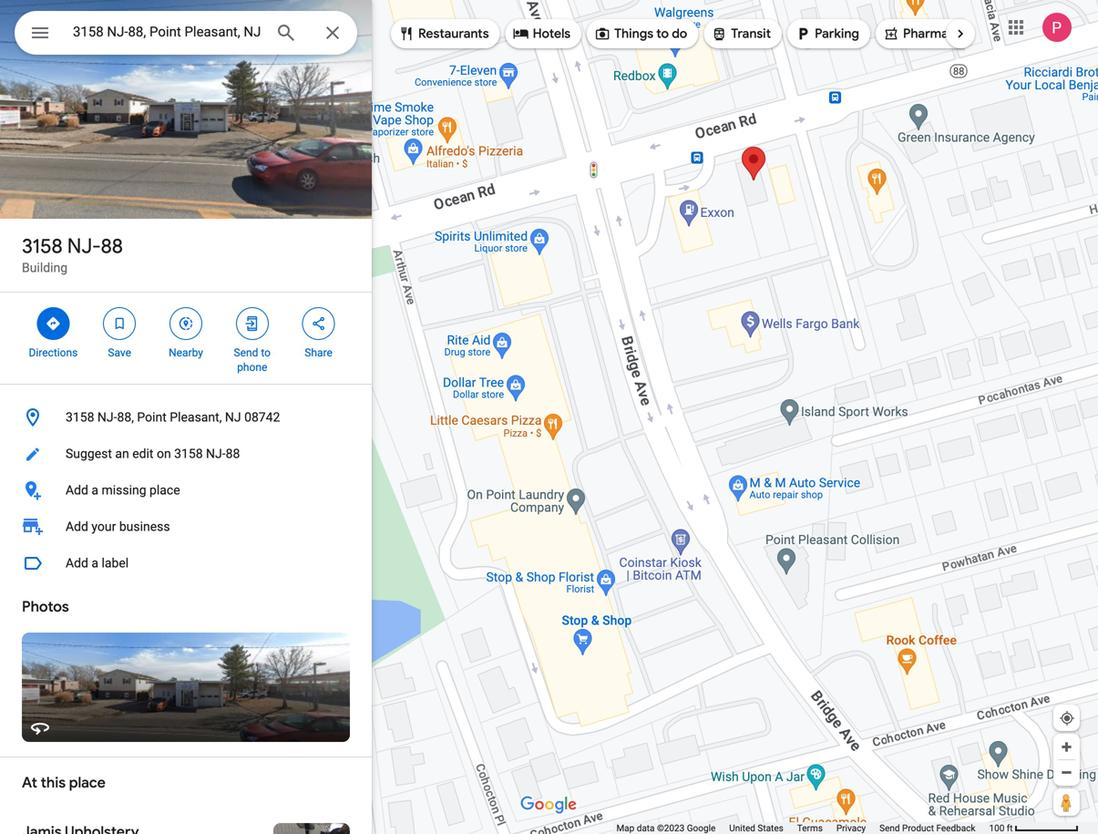 Task type: vqa. For each thing, say whether or not it's contained in the screenshot.


Task type: describe. For each thing, give the bounding box(es) containing it.
map data ©2023 google
[[617, 823, 716, 834]]

nearby
[[169, 347, 203, 359]]

privacy button
[[837, 823, 866, 834]]

at this place
[[22, 774, 106, 792]]

terms button
[[798, 823, 823, 834]]

phone
[[237, 361, 268, 374]]

terms
[[798, 823, 823, 834]]

3158 nj-88, point pleasant, nj 08742
[[66, 410, 280, 425]]

add for add your business
[[66, 519, 88, 534]]

 pharmacies
[[884, 24, 973, 44]]

to inside  things to do
[[657, 26, 669, 42]]

08742
[[244, 410, 280, 425]]

send for send to phone
[[234, 347, 258, 359]]

edit
[[132, 446, 154, 461]]

suggest an edit on 3158 nj-88 button
[[0, 436, 372, 472]]

google maps element
[[0, 0, 1099, 834]]


[[45, 314, 61, 334]]

directions
[[29, 347, 78, 359]]

photos
[[22, 598, 69, 616]]

 search field
[[15, 11, 357, 58]]

parking
[[815, 26, 860, 42]]

google account: payton hansen  
(payton.hansen@adept.ai) image
[[1043, 13, 1072, 42]]

ft
[[1007, 823, 1014, 834]]


[[712, 24, 728, 44]]

suggest an edit on 3158 nj-88
[[66, 446, 240, 461]]

your
[[92, 519, 116, 534]]

100 ft
[[990, 823, 1014, 834]]

88 inside 3158 nj-88 building
[[101, 233, 123, 259]]

88 inside the suggest an edit on 3158 nj-88 button
[[226, 446, 240, 461]]

to inside send to phone
[[261, 347, 271, 359]]

3158 nj-88 main content
[[0, 0, 372, 834]]

footer inside google maps element
[[617, 823, 990, 834]]

building
[[22, 260, 68, 275]]

©2023
[[657, 823, 685, 834]]

add your business link
[[0, 509, 372, 545]]

add your business
[[66, 519, 170, 534]]

zoom out image
[[1061, 766, 1074, 780]]

suggest
[[66, 446, 112, 461]]

label
[[102, 556, 129, 571]]

share
[[305, 347, 333, 359]]


[[513, 24, 530, 44]]

 button
[[15, 11, 66, 58]]

add a missing place button
[[0, 472, 372, 509]]


[[884, 24, 900, 44]]

add a missing place
[[66, 483, 180, 498]]

88,
[[117, 410, 134, 425]]

states
[[758, 823, 784, 834]]

send product feedback
[[880, 823, 976, 834]]

a for label
[[92, 556, 98, 571]]

3158 for 88,
[[66, 410, 94, 425]]

100 ft button
[[990, 823, 1080, 834]]

nj- for 88,
[[97, 410, 117, 425]]

3158 NJ-88, Point Pleasant, NJ 08742 field
[[15, 11, 357, 55]]

zoom in image
[[1061, 740, 1074, 754]]

actions for 3158 nj-88 region
[[0, 293, 372, 384]]

add for add a missing place
[[66, 483, 88, 498]]

 restaurants
[[399, 24, 489, 44]]

united states
[[730, 823, 784, 834]]

 parking
[[795, 24, 860, 44]]



Task type: locate. For each thing, give the bounding box(es) containing it.
add down suggest
[[66, 483, 88, 498]]

nj- up the building
[[67, 233, 101, 259]]

send left product
[[880, 823, 901, 834]]

 things to do
[[595, 24, 688, 44]]

3158 nj-88 building
[[22, 233, 123, 275]]

3158 for 88
[[22, 233, 63, 259]]


[[795, 24, 812, 44]]

3158 inside 3158 nj-88 building
[[22, 233, 63, 259]]

send up phone
[[234, 347, 258, 359]]

send to phone
[[234, 347, 271, 374]]

0 horizontal spatial place
[[69, 774, 106, 792]]

88 up the ''
[[101, 233, 123, 259]]

united states button
[[730, 823, 784, 834]]


[[595, 24, 611, 44]]

nj- up 'an'
[[97, 410, 117, 425]]

add
[[66, 483, 88, 498], [66, 519, 88, 534], [66, 556, 88, 571]]

an
[[115, 446, 129, 461]]

0 vertical spatial to
[[657, 26, 669, 42]]

show street view coverage image
[[1054, 789, 1081, 816]]

send for send product feedback
[[880, 823, 901, 834]]

business
[[119, 519, 170, 534]]

1 vertical spatial to
[[261, 347, 271, 359]]

nj
[[225, 410, 241, 425]]

add a label
[[66, 556, 129, 571]]

0 horizontal spatial to
[[261, 347, 271, 359]]

to up phone
[[261, 347, 271, 359]]

1 a from the top
[[92, 483, 98, 498]]

do
[[672, 26, 688, 42]]

add a label button
[[0, 545, 372, 582]]

0 vertical spatial a
[[92, 483, 98, 498]]

1 vertical spatial a
[[92, 556, 98, 571]]

add for add a label
[[66, 556, 88, 571]]

point
[[137, 410, 167, 425]]

nj- inside 3158 nj-88 building
[[67, 233, 101, 259]]

united
[[730, 823, 756, 834]]

add left label
[[66, 556, 88, 571]]

add left your
[[66, 519, 88, 534]]

to
[[657, 26, 669, 42], [261, 347, 271, 359]]

a left the missing
[[92, 483, 98, 498]]

transit
[[732, 26, 772, 42]]

place
[[150, 483, 180, 498], [69, 774, 106, 792]]

send product feedback button
[[880, 823, 976, 834]]

3158 up suggest
[[66, 410, 94, 425]]

missing
[[102, 483, 146, 498]]

things
[[615, 26, 654, 42]]

1 horizontal spatial 3158
[[66, 410, 94, 425]]

0 vertical spatial place
[[150, 483, 180, 498]]

1 vertical spatial add
[[66, 519, 88, 534]]

to left do
[[657, 26, 669, 42]]

1 horizontal spatial place
[[150, 483, 180, 498]]

1 vertical spatial 3158
[[66, 410, 94, 425]]

nj- for 88
[[67, 233, 101, 259]]

place inside add a missing place button
[[150, 483, 180, 498]]

1 horizontal spatial 88
[[226, 446, 240, 461]]

2 a from the top
[[92, 556, 98, 571]]

0 vertical spatial nj-
[[67, 233, 101, 259]]

 hotels
[[513, 24, 571, 44]]

0 horizontal spatial 88
[[101, 233, 123, 259]]

nj-
[[67, 233, 101, 259], [97, 410, 117, 425], [206, 446, 226, 461]]

none field inside 3158 nj-88, point pleasant, nj 08742 field
[[73, 21, 261, 43]]

0 horizontal spatial 3158
[[22, 233, 63, 259]]

1 add from the top
[[66, 483, 88, 498]]

pharmacies
[[904, 26, 973, 42]]


[[399, 24, 415, 44]]

0 vertical spatial send
[[234, 347, 258, 359]]

3158 nj-88, point pleasant, nj 08742 button
[[0, 399, 372, 436]]

at
[[22, 774, 37, 792]]

show your location image
[[1060, 710, 1076, 727]]

0 vertical spatial 3158
[[22, 233, 63, 259]]

a for missing
[[92, 483, 98, 498]]

88
[[101, 233, 123, 259], [226, 446, 240, 461]]

 transit
[[712, 24, 772, 44]]

88 down "nj"
[[226, 446, 240, 461]]

None field
[[73, 21, 261, 43]]

a left label
[[92, 556, 98, 571]]

a
[[92, 483, 98, 498], [92, 556, 98, 571]]


[[178, 314, 194, 334]]

google
[[687, 823, 716, 834]]

place down on
[[150, 483, 180, 498]]

nj- down "nj"
[[206, 446, 226, 461]]

next page image
[[953, 26, 969, 42]]

1 vertical spatial place
[[69, 774, 106, 792]]


[[111, 314, 128, 334]]

footer
[[617, 823, 990, 834]]

1 vertical spatial 88
[[226, 446, 240, 461]]

1 vertical spatial nj-
[[97, 410, 117, 425]]

0 vertical spatial 88
[[101, 233, 123, 259]]

place right this at left
[[69, 774, 106, 792]]

hotels
[[533, 26, 571, 42]]

3158
[[22, 233, 63, 259], [66, 410, 94, 425], [174, 446, 203, 461]]

3158 right on
[[174, 446, 203, 461]]

2 horizontal spatial 3158
[[174, 446, 203, 461]]

1 vertical spatial send
[[880, 823, 901, 834]]

2 vertical spatial add
[[66, 556, 88, 571]]

data
[[637, 823, 655, 834]]

3 add from the top
[[66, 556, 88, 571]]

0 horizontal spatial send
[[234, 347, 258, 359]]

send
[[234, 347, 258, 359], [880, 823, 901, 834]]

privacy
[[837, 823, 866, 834]]

product
[[903, 823, 935, 834]]

2 vertical spatial nj-
[[206, 446, 226, 461]]

2 add from the top
[[66, 519, 88, 534]]

send inside send to phone
[[234, 347, 258, 359]]

send inside button
[[880, 823, 901, 834]]

this
[[41, 774, 66, 792]]

restaurants
[[419, 26, 489, 42]]

footer containing map data ©2023 google
[[617, 823, 990, 834]]


[[29, 20, 51, 46]]


[[244, 314, 261, 334]]

on
[[157, 446, 171, 461]]


[[311, 314, 327, 334]]

save
[[108, 347, 131, 359]]

1 horizontal spatial to
[[657, 26, 669, 42]]

feedback
[[937, 823, 976, 834]]

2 vertical spatial 3158
[[174, 446, 203, 461]]

pleasant,
[[170, 410, 222, 425]]

100
[[990, 823, 1005, 834]]

3158 up the building
[[22, 233, 63, 259]]

1 horizontal spatial send
[[880, 823, 901, 834]]

available search options for this area region
[[378, 12, 1060, 56]]

map
[[617, 823, 635, 834]]

0 vertical spatial add
[[66, 483, 88, 498]]



